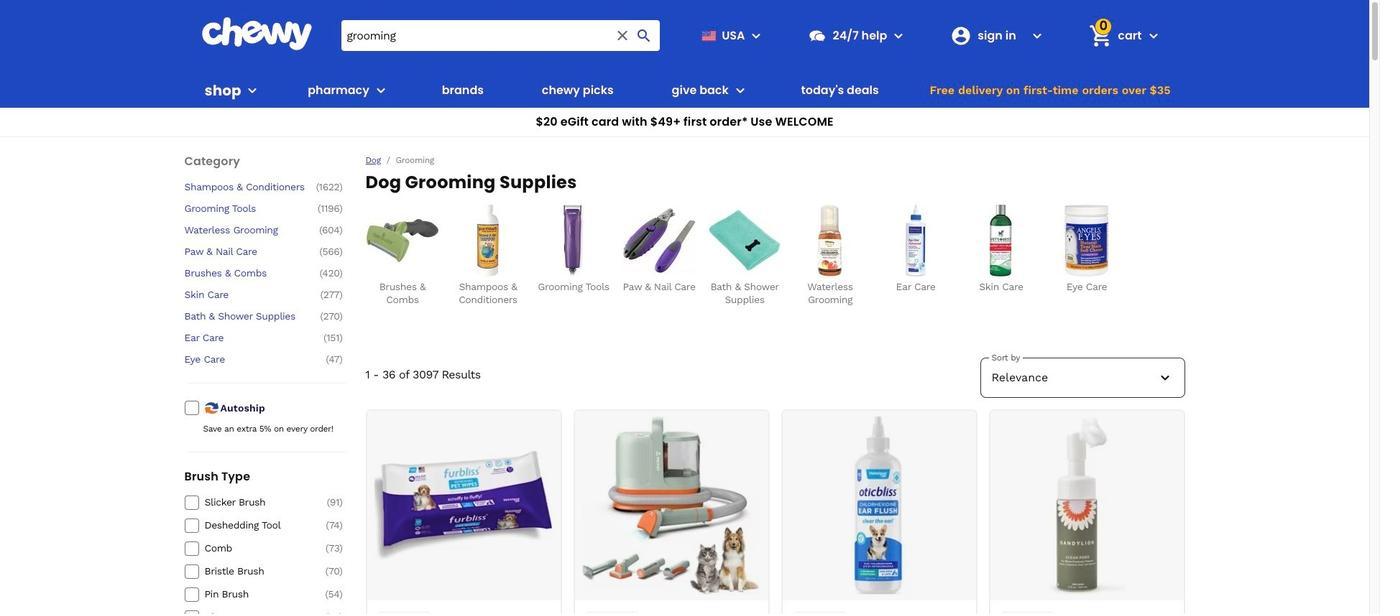 Task type: vqa. For each thing, say whether or not it's contained in the screenshot.
Grooming Tools image
yes



Task type: describe. For each thing, give the bounding box(es) containing it.
skin care image
[[966, 205, 1038, 277]]

pharmacy menu image
[[372, 82, 390, 99]]

0 horizontal spatial menu image
[[244, 82, 261, 99]]

eye care image
[[1051, 205, 1123, 277]]

waterless grooming image
[[795, 205, 866, 277]]

brushes & combs image
[[367, 205, 439, 277]]

give back menu image
[[732, 82, 749, 99]]

patpet kg01 dog & cat grooming vacuum cleaner with 6 prevent grooming tools image
[[582, 417, 761, 595]]

Product search field
[[341, 20, 660, 51]]

vetnique labs oticbliss ear flush cleaner anti-bacterial & anti-fungal medicated dog & cat ear flush antiseptic rinse cleanser, 12-oz bottle image
[[790, 417, 969, 595]]

paw & nail care image
[[623, 205, 695, 277]]

shampoos & conditioners image
[[452, 205, 524, 277]]

account menu image
[[1029, 27, 1047, 44]]



Task type: locate. For each thing, give the bounding box(es) containing it.
grooming tools image
[[538, 205, 610, 277]]

1 vertical spatial menu image
[[244, 82, 261, 99]]

help menu image
[[890, 27, 908, 44]]

delete search image
[[614, 27, 632, 44]]

ear care image
[[880, 205, 952, 277]]

menu image down chewy home image
[[244, 82, 261, 99]]

0 vertical spatial menu image
[[748, 27, 765, 44]]

cart menu image
[[1145, 27, 1162, 44]]

chewy support image
[[809, 26, 827, 45]]

submit search image
[[636, 27, 653, 44]]

site banner
[[0, 0, 1370, 137]]

Search text field
[[341, 20, 660, 51]]

dandylion clean paws dog foaming cleanser, 5-oz bottle image
[[998, 417, 1176, 595]]

1 horizontal spatial menu image
[[748, 27, 765, 44]]

vetnique labs furbliss pet bathing wipes cleansing & deodorizing hypoallergenic, paw & body dog & cat grooming wipes, refreshing scent, 100 count image
[[375, 417, 553, 595]]

bath & shower supplies image
[[709, 205, 781, 277]]

chewy home image
[[201, 17, 312, 50]]

items image
[[1089, 23, 1114, 48]]

list
[[366, 205, 1185, 306]]

menu image up give back menu image
[[748, 27, 765, 44]]

menu image
[[748, 27, 765, 44], [244, 82, 261, 99]]



